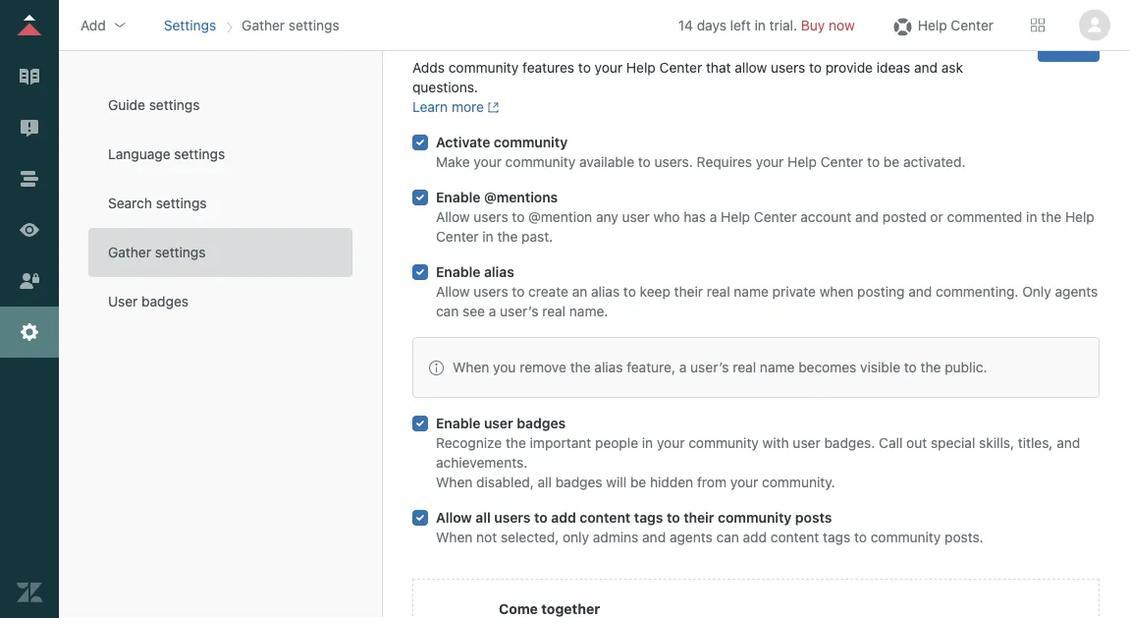 Task type: vqa. For each thing, say whether or not it's contained in the screenshot.
topic in follow users can follow a specific topic
no



Task type: locate. For each thing, give the bounding box(es) containing it.
name inside when you remove the alias feature, a user's real name becomes visible to the public. alert
[[760, 359, 795, 375]]

0 vertical spatial when
[[453, 359, 490, 375]]

user's right feature, on the bottom
[[691, 359, 730, 375]]

name inside enable alias allow users to create an alias to keep their real name private when posting and commenting. only agents can see a user's real name.
[[734, 283, 769, 300]]

0 vertical spatial gather
[[242, 17, 285, 33]]

0 vertical spatial user's
[[500, 303, 539, 319]]

buy
[[802, 17, 826, 33]]

user's down create
[[500, 303, 539, 319]]

0 horizontal spatial user's
[[500, 303, 539, 319]]

1 vertical spatial add
[[743, 529, 767, 545]]

name left private
[[734, 283, 769, 300]]

center down 'make'
[[436, 228, 479, 245]]

1 horizontal spatial user
[[622, 209, 650, 225]]

provide
[[826, 59, 873, 76]]

and left ask
[[915, 59, 938, 76]]

to down @mentions at the top left
[[512, 209, 525, 225]]

user's
[[500, 303, 539, 319], [691, 359, 730, 375]]

badges
[[142, 293, 189, 309], [517, 415, 566, 431], [556, 474, 603, 490]]

be left activated.
[[884, 154, 900, 170]]

together
[[542, 601, 600, 617]]

0 vertical spatial user
[[622, 209, 650, 225]]

gather right settings
[[242, 17, 285, 33]]

a right see
[[489, 303, 496, 319]]

be
[[884, 154, 900, 170], [631, 474, 647, 490]]

1 horizontal spatial user's
[[691, 359, 730, 375]]

1 vertical spatial when
[[436, 474, 473, 490]]

and
[[915, 59, 938, 76], [856, 209, 879, 225], [909, 283, 933, 300], [1057, 435, 1081, 451], [643, 529, 666, 545]]

the up "achievements."
[[506, 435, 526, 451]]

a right feature, on the bottom
[[680, 359, 687, 375]]

disabled,
[[477, 474, 534, 490]]

0 vertical spatial add
[[551, 509, 577, 526]]

and left posted
[[856, 209, 879, 225]]

allow inside enable @mentions allow users to @mention any user who has a help center account and posted or commented in the help center in the past.
[[436, 209, 470, 225]]

0 vertical spatial real
[[707, 283, 731, 300]]

search settings link
[[88, 179, 353, 228]]

search settings
[[108, 195, 207, 211]]

center inside 'adds community features to your help center that allow users to provide ideas and ask questions.'
[[660, 59, 703, 76]]

0 horizontal spatial user
[[484, 415, 514, 431]]

enable inside enable @mentions allow users to @mention any user who has a help center account and posted or commented in the help center in the past.
[[436, 189, 481, 205]]

1 horizontal spatial a
[[680, 359, 687, 375]]

alias up see
[[484, 264, 515, 280]]

1 horizontal spatial gather settings
[[242, 17, 340, 33]]

questions.
[[413, 79, 478, 95]]

posts.
[[945, 529, 984, 545]]

allow inside enable alias allow users to create an alias to keep their real name private when posting and commenting. only agents can see a user's real name.
[[436, 283, 470, 300]]

0 vertical spatial content
[[580, 509, 631, 526]]

2 vertical spatial user
[[793, 435, 821, 451]]

2 vertical spatial allow
[[436, 509, 472, 526]]

0 vertical spatial name
[[734, 283, 769, 300]]

allow
[[735, 59, 768, 76]]

2 allow from the top
[[436, 283, 470, 300]]

posted
[[883, 209, 927, 225]]

help right commented
[[1066, 209, 1095, 225]]

agents right only
[[1056, 283, 1099, 300]]

settings
[[289, 17, 340, 33], [149, 97, 200, 113], [174, 146, 225, 162], [156, 195, 207, 211], [155, 244, 206, 260]]

your down the activate
[[474, 154, 502, 170]]

becomes
[[799, 359, 857, 375]]

allow inside allow all users to add content tags to their community posts when not selected, only admins and agents can add content tags to community posts.
[[436, 509, 472, 526]]

real right keep
[[707, 283, 731, 300]]

allow up see
[[436, 283, 470, 300]]

allow for center
[[436, 209, 470, 225]]

community down the (opens in a new tab) image
[[494, 134, 568, 150]]

a inside enable alias allow users to create an alias to keep their real name private when posting and commenting. only agents can see a user's real name.
[[489, 303, 496, 319]]

your right 'features'
[[595, 59, 623, 76]]

gather down search
[[108, 244, 151, 260]]

activate
[[436, 134, 491, 150]]

users up see
[[474, 283, 509, 300]]

when left not
[[436, 529, 473, 545]]

alias left feature, on the bottom
[[595, 359, 623, 375]]

enable up see
[[436, 264, 481, 280]]

3 enable from the top
[[436, 415, 481, 431]]

3 allow from the top
[[436, 509, 472, 526]]

call
[[879, 435, 903, 451]]

0 vertical spatial gather settings
[[242, 17, 340, 33]]

1 vertical spatial a
[[489, 303, 496, 319]]

content down posts
[[771, 529, 820, 545]]

to down 'hidden'
[[667, 509, 681, 526]]

0 vertical spatial all
[[538, 474, 552, 490]]

can left see
[[436, 303, 459, 319]]

1 vertical spatial alias
[[592, 283, 620, 300]]

their right keep
[[675, 283, 704, 300]]

community inside enable user badges recognize the important people in your community with user badges. call out special skills, titles, and achievements. when disabled, all badges will be hidden from your community.
[[689, 435, 759, 451]]

2 vertical spatial badges
[[556, 474, 603, 490]]

0 horizontal spatial real
[[543, 303, 566, 319]]

enable for enable @mentions allow users to @mention any user who has a help center account and posted or commented in the help center in the past.
[[436, 189, 481, 205]]

1 vertical spatial name
[[760, 359, 795, 375]]

2 vertical spatial when
[[436, 529, 473, 545]]

in right 'people'
[[642, 435, 654, 451]]

their
[[675, 283, 704, 300], [684, 509, 715, 526]]

add button
[[75, 10, 133, 40]]

1 vertical spatial gather
[[108, 244, 151, 260]]

1 enable from the top
[[436, 189, 481, 205]]

posts
[[796, 509, 833, 526]]

1 horizontal spatial can
[[717, 529, 740, 545]]

1 horizontal spatial gather
[[242, 17, 285, 33]]

can down from
[[717, 529, 740, 545]]

content up admins
[[580, 509, 631, 526]]

users inside allow all users to add content tags to their community posts when not selected, only admins and agents can add content tags to community posts.
[[495, 509, 531, 526]]

1 vertical spatial real
[[543, 303, 566, 319]]

when inside alert
[[453, 359, 490, 375]]

be inside enable user badges recognize the important people in your community with user badges. call out special skills, titles, and achievements. when disabled, all badges will be hidden from your community.
[[631, 474, 647, 490]]

center left that
[[660, 59, 703, 76]]

can
[[436, 303, 459, 319], [717, 529, 740, 545]]

community up from
[[689, 435, 759, 451]]

to
[[579, 59, 591, 76], [810, 59, 822, 76], [639, 154, 651, 170], [868, 154, 880, 170], [512, 209, 525, 225], [512, 283, 525, 300], [624, 283, 637, 300], [905, 359, 918, 375], [535, 509, 548, 526], [667, 509, 681, 526], [855, 529, 867, 545]]

when inside allow all users to add content tags to their community posts when not selected, only admins and agents can add content tags to community posts.
[[436, 529, 473, 545]]

language
[[108, 146, 171, 162]]

that
[[706, 59, 731, 76]]

agents inside allow all users to add content tags to their community posts when not selected, only admins and agents can add content tags to community posts.
[[670, 529, 713, 545]]

enable up recognize
[[436, 415, 481, 431]]

1 vertical spatial can
[[717, 529, 740, 545]]

user right any
[[622, 209, 650, 225]]

user permissions image
[[17, 268, 42, 294]]

1 horizontal spatial all
[[538, 474, 552, 490]]

gather
[[242, 17, 285, 33], [108, 244, 151, 260]]

0 vertical spatial badges
[[142, 293, 189, 309]]

special
[[931, 435, 976, 451]]

enable inside enable user badges recognize the important people in your community with user badges. call out special skills, titles, and achievements. when disabled, all badges will be hidden from your community.
[[436, 415, 481, 431]]

badges up important
[[517, 415, 566, 431]]

0 vertical spatial be
[[884, 154, 900, 170]]

and right posting
[[909, 283, 933, 300]]

allow down 'make'
[[436, 209, 470, 225]]

to inside alert
[[905, 359, 918, 375]]

activated.
[[904, 154, 966, 170]]

community up the (opens in a new tab) image
[[449, 59, 519, 76]]

only
[[1023, 283, 1052, 300]]

1 vertical spatial content
[[771, 529, 820, 545]]

1 horizontal spatial be
[[884, 154, 900, 170]]

to left keep
[[624, 283, 637, 300]]

a right has on the top right
[[710, 209, 718, 225]]

1 allow from the top
[[436, 209, 470, 225]]

all right disabled,
[[538, 474, 552, 490]]

when
[[453, 359, 490, 375], [436, 474, 473, 490], [436, 529, 473, 545]]

user
[[108, 293, 138, 309]]

0 vertical spatial enable
[[436, 189, 481, 205]]

@mention
[[529, 209, 593, 225]]

1 vertical spatial their
[[684, 509, 715, 526]]

community down from
[[718, 509, 792, 526]]

1 horizontal spatial add
[[743, 529, 767, 545]]

2 vertical spatial alias
[[595, 359, 623, 375]]

content
[[580, 509, 631, 526], [771, 529, 820, 545]]

tags up admins
[[635, 509, 664, 526]]

visible
[[861, 359, 901, 375]]

1 horizontal spatial tags
[[823, 529, 851, 545]]

help up ask
[[918, 17, 948, 33]]

0 vertical spatial agents
[[1056, 283, 1099, 300]]

0 vertical spatial tags
[[635, 509, 664, 526]]

users down @mentions at the top left
[[474, 209, 509, 225]]

when left you
[[453, 359, 490, 375]]

when down "achievements."
[[436, 474, 473, 490]]

real inside alert
[[733, 359, 757, 375]]

a inside enable @mentions allow users to @mention any user who has a help center account and posted or commented in the help center in the past.
[[710, 209, 718, 225]]

allow down "achievements."
[[436, 509, 472, 526]]

badges right user
[[142, 293, 189, 309]]

enable for enable user badges recognize the important people in your community with user badges. call out special skills, titles, and achievements. when disabled, all badges will be hidden from your community.
[[436, 415, 481, 431]]

badges.
[[825, 435, 876, 451]]

navigation containing settings
[[160, 10, 344, 40]]

when you remove the alias feature, a user's real name becomes visible to the public.
[[453, 359, 988, 375]]

help center
[[918, 17, 994, 33]]

help left that
[[627, 59, 656, 76]]

0 horizontal spatial gather settings
[[108, 244, 206, 260]]

2 vertical spatial enable
[[436, 415, 481, 431]]

user's inside enable alias allow users to create an alias to keep their real name private when posting and commenting. only agents can see a user's real name.
[[500, 303, 539, 319]]

to right visible
[[905, 359, 918, 375]]

user
[[622, 209, 650, 225], [484, 415, 514, 431], [793, 435, 821, 451]]

all
[[538, 474, 552, 490], [476, 509, 491, 526]]

who
[[654, 209, 680, 225]]

real down enable alias allow users to create an alias to keep their real name private when posting and commenting. only agents can see a user's real name.
[[733, 359, 757, 375]]

center up ask
[[951, 17, 994, 33]]

community.
[[763, 474, 836, 490]]

and right titles,
[[1057, 435, 1081, 451]]

be right 'will'
[[631, 474, 647, 490]]

when you remove the alias feature, a user's real name becomes visible to the public. alert
[[413, 337, 1100, 398]]

users
[[771, 59, 806, 76], [474, 209, 509, 225], [474, 283, 509, 300], [495, 509, 531, 526]]

1 horizontal spatial agents
[[1056, 283, 1099, 300]]

enable inside enable alias allow users to create an alias to keep their real name private when posting and commenting. only agents can see a user's real name.
[[436, 264, 481, 280]]

0 horizontal spatial be
[[631, 474, 647, 490]]

your up 'hidden'
[[657, 435, 685, 451]]

the
[[1042, 209, 1062, 225], [498, 228, 518, 245], [571, 359, 591, 375], [921, 359, 942, 375], [506, 435, 526, 451]]

add down community.
[[743, 529, 767, 545]]

alias
[[484, 264, 515, 280], [592, 283, 620, 300], [595, 359, 623, 375]]

0 horizontal spatial can
[[436, 303, 459, 319]]

0 horizontal spatial content
[[580, 509, 631, 526]]

2 horizontal spatial a
[[710, 209, 718, 225]]

badges left 'will'
[[556, 474, 603, 490]]

14 days left in trial. buy now
[[679, 17, 856, 33]]

enable down 'make'
[[436, 189, 481, 205]]

can inside enable alias allow users to create an alias to keep their real name private when posting and commenting. only agents can see a user's real name.
[[436, 303, 459, 319]]

in
[[755, 17, 766, 33], [1027, 209, 1038, 225], [483, 228, 494, 245], [642, 435, 654, 451]]

1 horizontal spatial real
[[707, 283, 731, 300]]

1 vertical spatial all
[[476, 509, 491, 526]]

their down from
[[684, 509, 715, 526]]

moderate content image
[[17, 115, 42, 141]]

user badges link
[[88, 277, 353, 326]]

hidden
[[650, 474, 694, 490]]

0 vertical spatial their
[[675, 283, 704, 300]]

their inside allow all users to add content tags to their community posts when not selected, only admins and agents can add content tags to community posts.
[[684, 509, 715, 526]]

2 vertical spatial real
[[733, 359, 757, 375]]

enable alias allow users to create an alias to keep their real name private when posting and commenting. only agents can see a user's real name.
[[436, 264, 1099, 319]]

1 vertical spatial user's
[[691, 359, 730, 375]]

user right with
[[793, 435, 821, 451]]

gather settings
[[242, 17, 340, 33], [108, 244, 206, 260]]

0 vertical spatial allow
[[436, 209, 470, 225]]

allow
[[436, 209, 470, 225], [436, 283, 470, 300], [436, 509, 472, 526]]

learn more
[[413, 99, 484, 115]]

alias right an
[[592, 283, 620, 300]]

in left past.
[[483, 228, 494, 245]]

the left public.
[[921, 359, 942, 375]]

0 horizontal spatial agents
[[670, 529, 713, 545]]

will
[[607, 474, 627, 490]]

0 horizontal spatial a
[[489, 303, 496, 319]]

1 vertical spatial enable
[[436, 264, 481, 280]]

users right allow on the top of the page
[[771, 59, 806, 76]]

agents down 'hidden'
[[670, 529, 713, 545]]

and right admins
[[643, 529, 666, 545]]

tags down posts
[[823, 529, 851, 545]]

admins
[[593, 529, 639, 545]]

all up not
[[476, 509, 491, 526]]

enable
[[436, 189, 481, 205], [436, 264, 481, 280], [436, 415, 481, 431]]

help up account
[[788, 154, 817, 170]]

settings for gather settings link
[[155, 244, 206, 260]]

community
[[449, 59, 519, 76], [494, 134, 568, 150], [506, 154, 576, 170], [689, 435, 759, 451], [718, 509, 792, 526], [871, 529, 942, 545]]

2 horizontal spatial user
[[793, 435, 821, 451]]

to left activated.
[[868, 154, 880, 170]]

1 vertical spatial be
[[631, 474, 647, 490]]

your
[[595, 59, 623, 76], [474, 154, 502, 170], [756, 154, 784, 170], [657, 435, 685, 451], [731, 474, 759, 490]]

settings for language settings link
[[174, 146, 225, 162]]

add up only
[[551, 509, 577, 526]]

0 vertical spatial alias
[[484, 264, 515, 280]]

0 horizontal spatial all
[[476, 509, 491, 526]]

days
[[697, 17, 727, 33]]

zendesk image
[[17, 580, 42, 605]]

the inside enable user badges recognize the important people in your community with user badges. call out special skills, titles, and achievements. when disabled, all badges will be hidden from your community.
[[506, 435, 526, 451]]

a
[[710, 209, 718, 225], [489, 303, 496, 319], [680, 359, 687, 375]]

learn more link
[[413, 99, 499, 115]]

users up selected,
[[495, 509, 531, 526]]

user up recognize
[[484, 415, 514, 431]]

past.
[[522, 228, 553, 245]]

center up account
[[821, 154, 864, 170]]

2 vertical spatial a
[[680, 359, 687, 375]]

0 vertical spatial a
[[710, 209, 718, 225]]

customize design image
[[17, 217, 42, 243]]

1 vertical spatial agents
[[670, 529, 713, 545]]

navigation
[[160, 10, 344, 40]]

0 vertical spatial can
[[436, 303, 459, 319]]

1 vertical spatial badges
[[517, 415, 566, 431]]

1 vertical spatial allow
[[436, 283, 470, 300]]

zendesk products image
[[1032, 18, 1045, 32]]

real down create
[[543, 303, 566, 319]]

name left becomes
[[760, 359, 795, 375]]

2 horizontal spatial real
[[733, 359, 757, 375]]

2 enable from the top
[[436, 264, 481, 280]]

alias inside alert
[[595, 359, 623, 375]]



Task type: describe. For each thing, give the bounding box(es) containing it.
now
[[829, 17, 856, 33]]

to up selected,
[[535, 509, 548, 526]]

out
[[907, 435, 928, 451]]

come together
[[499, 601, 600, 617]]

enable @mentions allow users to @mention any user who has a help center account and posted or commented in the help center in the past.
[[436, 189, 1095, 245]]

language settings link
[[88, 130, 353, 179]]

achievements.
[[436, 454, 528, 471]]

gather settings link
[[88, 228, 353, 277]]

be inside activate community make your community available to users. requires your help center to be activated.
[[884, 154, 900, 170]]

help inside 'adds community features to your help center that allow users to provide ideas and ask questions.'
[[627, 59, 656, 76]]

1 vertical spatial gather settings
[[108, 244, 206, 260]]

recognize
[[436, 435, 502, 451]]

requires
[[697, 154, 753, 170]]

search
[[108, 195, 152, 211]]

manage articles image
[[17, 64, 42, 89]]

guide settings
[[108, 97, 200, 113]]

(opens in a new tab) image
[[484, 101, 499, 113]]

and inside enable alias allow users to create an alias to keep their real name private when posting and commenting. only agents can see a user's real name.
[[909, 283, 933, 300]]

enable for enable alias allow users to create an alias to keep their real name private when posting and commenting. only agents can see a user's real name.
[[436, 264, 481, 280]]

community left posts.
[[871, 529, 942, 545]]

1 vertical spatial tags
[[823, 529, 851, 545]]

trial.
[[770, 17, 798, 33]]

user inside enable @mentions allow users to @mention any user who has a help center account and posted or commented in the help center in the past.
[[622, 209, 650, 225]]

settings for guide settings link
[[149, 97, 200, 113]]

when inside enable user badges recognize the important people in your community with user badges. call out special skills, titles, and achievements. when disabled, all badges will be hidden from your community.
[[436, 474, 473, 490]]

language settings
[[108, 146, 225, 162]]

1 vertical spatial user
[[484, 415, 514, 431]]

to left users.
[[639, 154, 651, 170]]

learn
[[413, 99, 448, 115]]

to down badges.
[[855, 529, 867, 545]]

the right remove on the bottom of page
[[571, 359, 591, 375]]

guide settings link
[[88, 81, 353, 130]]

guide
[[108, 97, 145, 113]]

to left create
[[512, 283, 525, 300]]

center inside button
[[951, 17, 994, 33]]

user's inside alert
[[691, 359, 730, 375]]

all inside allow all users to add content tags to their community posts when not selected, only admins and agents can add content tags to community posts.
[[476, 509, 491, 526]]

not
[[477, 529, 497, 545]]

to left provide
[[810, 59, 822, 76]]

center left account
[[754, 209, 797, 225]]

14
[[679, 17, 694, 33]]

allow for see
[[436, 283, 470, 300]]

when
[[820, 283, 854, 300]]

in right commented
[[1027, 209, 1038, 225]]

and inside 'adds community features to your help center that allow users to provide ideas and ask questions.'
[[915, 59, 938, 76]]

people
[[595, 435, 639, 451]]

1 horizontal spatial content
[[771, 529, 820, 545]]

community inside 'adds community features to your help center that allow users to provide ideas and ask questions.'
[[449, 59, 519, 76]]

allow all users to add content tags to their community posts when not selected, only admins and agents can add content tags to community posts.
[[436, 509, 984, 545]]

remove
[[520, 359, 567, 375]]

ask
[[942, 59, 964, 76]]

keep
[[640, 283, 671, 300]]

can inside allow all users to add content tags to their community posts when not selected, only admins and agents can add content tags to community posts.
[[717, 529, 740, 545]]

to inside enable @mentions allow users to @mention any user who has a help center account and posted or commented in the help center in the past.
[[512, 209, 525, 225]]

0 horizontal spatial gather
[[108, 244, 151, 260]]

users.
[[655, 154, 694, 170]]

users inside enable alias allow users to create an alias to keep their real name private when posting and commenting. only agents can see a user's real name.
[[474, 283, 509, 300]]

enable user badges recognize the important people in your community with user badges. call out special skills, titles, and achievements. when disabled, all badges will be hidden from your community.
[[436, 415, 1081, 490]]

add
[[81, 17, 106, 33]]

any
[[596, 209, 619, 225]]

and inside allow all users to add content tags to their community posts when not selected, only admins and agents can add content tags to community posts.
[[643, 529, 666, 545]]

feature,
[[627, 359, 676, 375]]

settings for search settings link
[[156, 195, 207, 211]]

selected,
[[501, 529, 559, 545]]

agents inside enable alias allow users to create an alias to keep their real name private when posting and commenting. only agents can see a user's real name.
[[1056, 283, 1099, 300]]

settings link
[[164, 17, 216, 33]]

private
[[773, 283, 816, 300]]

@mentions
[[484, 189, 558, 205]]

and inside enable @mentions allow users to @mention any user who has a help center account and posted or commented in the help center in the past.
[[856, 209, 879, 225]]

all inside enable user badges recognize the important people in your community with user badges. call out special skills, titles, and achievements. when disabled, all badges will be hidden from your community.
[[538, 474, 552, 490]]

adds
[[413, 59, 445, 76]]

settings inside navigation
[[289, 17, 340, 33]]

your right from
[[731, 474, 759, 490]]

come
[[499, 601, 538, 617]]

from
[[698, 474, 727, 490]]

settings image
[[17, 319, 42, 345]]

help inside activate community make your community available to users. requires your help center to be activated.
[[788, 154, 817, 170]]

available
[[580, 154, 635, 170]]

your inside 'adds community features to your help center that allow users to provide ideas and ask questions.'
[[595, 59, 623, 76]]

settings
[[164, 17, 216, 33]]

your right the requires
[[756, 154, 784, 170]]

users inside 'adds community features to your help center that allow users to provide ideas and ask questions.'
[[771, 59, 806, 76]]

has
[[684, 209, 706, 225]]

see
[[463, 303, 485, 319]]

more
[[452, 99, 484, 115]]

features
[[523, 59, 575, 76]]

the right commented
[[1042, 209, 1062, 225]]

in right the left
[[755, 17, 766, 33]]

commenting.
[[936, 283, 1019, 300]]

help inside button
[[918, 17, 948, 33]]

the left past.
[[498, 228, 518, 245]]

to right 'features'
[[579, 59, 591, 76]]

0 horizontal spatial tags
[[635, 509, 664, 526]]

account
[[801, 209, 852, 225]]

in inside enable user badges recognize the important people in your community with user badges. call out special skills, titles, and achievements. when disabled, all badges will be hidden from your community.
[[642, 435, 654, 451]]

or
[[931, 209, 944, 225]]

you
[[493, 359, 516, 375]]

their inside enable alias allow users to create an alias to keep their real name private when posting and commenting. only agents can see a user's real name.
[[675, 283, 704, 300]]

0 horizontal spatial add
[[551, 509, 577, 526]]

titles,
[[1019, 435, 1054, 451]]

activate community make your community available to users. requires your help center to be activated.
[[436, 134, 966, 170]]

a inside alert
[[680, 359, 687, 375]]

help center button
[[885, 10, 1000, 40]]

left
[[731, 17, 751, 33]]

adds community features to your help center that allow users to provide ideas and ask questions.
[[413, 59, 964, 95]]

commented
[[948, 209, 1023, 225]]

make
[[436, 154, 470, 170]]

name.
[[570, 303, 609, 319]]

create
[[529, 283, 569, 300]]

help right has on the top right
[[721, 209, 751, 225]]

public.
[[945, 359, 988, 375]]

an
[[573, 283, 588, 300]]

users inside enable @mentions allow users to @mention any user who has a help center account and posted or commented in the help center in the past.
[[474, 209, 509, 225]]

arrange content image
[[17, 166, 42, 192]]

and inside enable user badges recognize the important people in your community with user badges. call out special skills, titles, and achievements. when disabled, all badges will be hidden from your community.
[[1057, 435, 1081, 451]]

only
[[563, 529, 590, 545]]

community up @mentions at the top left
[[506, 154, 576, 170]]

ideas
[[877, 59, 911, 76]]

user badges
[[108, 293, 189, 309]]

posting
[[858, 283, 905, 300]]

skills,
[[980, 435, 1015, 451]]

with
[[763, 435, 790, 451]]

center inside activate community make your community available to users. requires your help center to be activated.
[[821, 154, 864, 170]]



